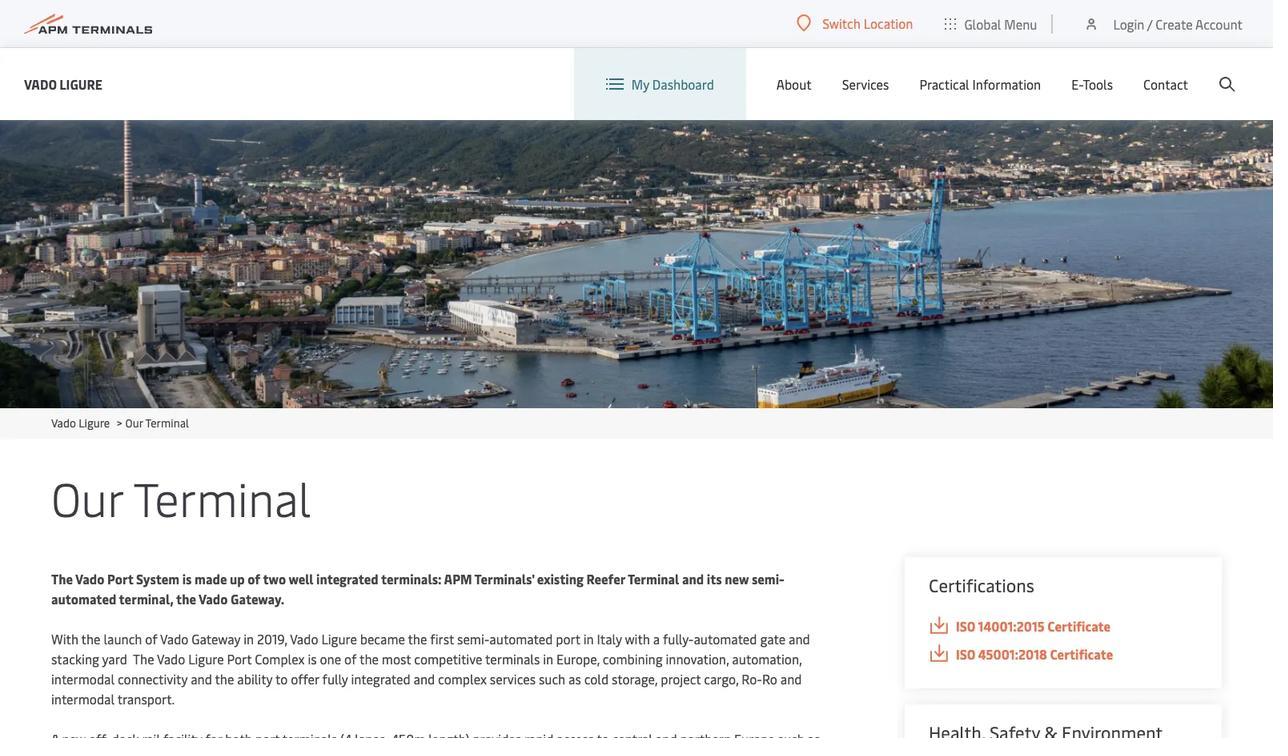 Task type: locate. For each thing, give the bounding box(es) containing it.
port
[[556, 630, 580, 648]]

the up stacking
[[81, 630, 100, 648]]

ability
[[237, 670, 273, 688]]

2 vertical spatial terminal
[[628, 570, 679, 588]]

reefer
[[586, 570, 625, 588]]

2 iso from the top
[[956, 645, 975, 663]]

semi- inside "with the launch of vado gateway in 2019, vado ligure became the first semi-automated port in italy with a fully-automated gate and stacking yard  the vado ligure port complex is one of the most competitive terminals in europe, combining innovation, automation, intermodal connectivity and the ability to offer fully integrated and complex services such as cold storage, project cargo, ro-ro and intermodal transport."
[[457, 630, 490, 648]]

0 vertical spatial integrated
[[316, 570, 379, 588]]

automation,
[[732, 650, 802, 668]]

1 horizontal spatial our
[[125, 416, 143, 431]]

the up the with
[[51, 570, 73, 588]]

gateway
[[192, 630, 240, 648]]

automated for gate
[[694, 630, 757, 648]]

ro-
[[742, 670, 762, 688]]

automated up innovation,
[[694, 630, 757, 648]]

0 horizontal spatial is
[[182, 570, 192, 588]]

0 vertical spatial certificate
[[1047, 617, 1111, 635]]

my dashboard button
[[606, 48, 714, 120]]

1 horizontal spatial of
[[248, 570, 260, 588]]

semi- right first at the bottom of page
[[457, 630, 490, 648]]

1 vertical spatial is
[[308, 650, 317, 668]]

port inside "with the launch of vado gateway in 2019, vado ligure became the first semi-automated port in italy with a fully-automated gate and stacking yard  the vado ligure port complex is one of the most competitive terminals in europe, combining innovation, automation, intermodal connectivity and the ability to offer fully integrated and complex services such as cold storage, project cargo, ro-ro and intermodal transport."
[[227, 650, 252, 668]]

1 vertical spatial certificate
[[1050, 645, 1113, 663]]

1 vertical spatial iso
[[956, 645, 975, 663]]

1 intermodal from the top
[[51, 670, 115, 688]]

2 horizontal spatial in
[[583, 630, 594, 648]]

port up the ability
[[227, 650, 252, 668]]

our terminal
[[51, 466, 311, 529]]

and
[[682, 570, 704, 588], [789, 630, 810, 648], [191, 670, 212, 688], [414, 670, 435, 688], [780, 670, 802, 688]]

1 vertical spatial of
[[145, 630, 157, 648]]

global
[[964, 15, 1001, 32]]

of inside 'the vado port system is made up of two well integrated terminals: apm terminals' existing reefer terminal and its new semi- automated terminal, the vado gateway.'
[[248, 570, 260, 588]]

1 vertical spatial vado ligure link
[[51, 416, 110, 431]]

vado
[[24, 75, 57, 92], [51, 416, 76, 431], [75, 570, 104, 588], [199, 590, 228, 608], [160, 630, 188, 648], [290, 630, 318, 648], [157, 650, 185, 668]]

transport.
[[117, 690, 175, 708]]

stacking
[[51, 650, 99, 668]]

about
[[776, 75, 812, 93]]

the up connectivity
[[133, 650, 154, 668]]

1 horizontal spatial the
[[133, 650, 154, 668]]

0 vertical spatial intermodal
[[51, 670, 115, 688]]

login
[[1113, 15, 1144, 32]]

ligure
[[59, 75, 102, 92], [79, 416, 110, 431], [321, 630, 357, 648], [188, 650, 224, 668]]

automated up the with
[[51, 590, 116, 608]]

menu
[[1004, 15, 1037, 32]]

the inside "with the launch of vado gateway in 2019, vado ligure became the first semi-automated port in italy with a fully-automated gate and stacking yard  the vado ligure port complex is one of the most competitive terminals in europe, combining innovation, automation, intermodal connectivity and the ability to offer fully integrated and complex services such as cold storage, project cargo, ro-ro and intermodal transport."
[[133, 650, 154, 668]]

certificate up iso 45001:2018 certificate link
[[1047, 617, 1111, 635]]

1 horizontal spatial port
[[227, 650, 252, 668]]

certificate for iso 45001:2018 certificate
[[1050, 645, 1113, 663]]

tools
[[1083, 75, 1113, 93]]

of
[[248, 570, 260, 588], [145, 630, 157, 648], [344, 650, 357, 668]]

1 vertical spatial intermodal
[[51, 690, 115, 708]]

is left one on the left bottom of the page
[[308, 650, 317, 668]]

two
[[263, 570, 286, 588]]

about button
[[776, 48, 812, 120]]

is left made
[[182, 570, 192, 588]]

iso down certifications
[[956, 617, 975, 635]]

new
[[725, 570, 749, 588]]

1 horizontal spatial is
[[308, 650, 317, 668]]

integrated
[[316, 570, 379, 588], [351, 670, 410, 688]]

the down became
[[359, 650, 379, 668]]

system
[[136, 570, 179, 588]]

iso
[[956, 617, 975, 635], [956, 645, 975, 663]]

cargo,
[[704, 670, 739, 688]]

of right launch
[[145, 630, 157, 648]]

in right the port
[[583, 630, 594, 648]]

iso 45001:2018 certificate
[[956, 645, 1113, 663]]

iso for iso 45001:2018 certificate
[[956, 645, 975, 663]]

2 vertical spatial of
[[344, 650, 357, 668]]

fully-
[[663, 630, 694, 648]]

is
[[182, 570, 192, 588], [308, 650, 317, 668]]

with
[[51, 630, 78, 648]]

automated
[[51, 590, 116, 608], [489, 630, 553, 648], [694, 630, 757, 648]]

integrated down most
[[351, 670, 410, 688]]

0 horizontal spatial port
[[107, 570, 133, 588]]

0 horizontal spatial automated
[[51, 590, 116, 608]]

gate
[[760, 630, 786, 648]]

semi- right new
[[752, 570, 784, 588]]

automated inside 'the vado port system is made up of two well integrated terminals: apm terminals' existing reefer terminal and its new semi- automated terminal, the vado gateway.'
[[51, 590, 116, 608]]

in
[[244, 630, 254, 648], [583, 630, 594, 648], [543, 650, 553, 668]]

1 horizontal spatial semi-
[[752, 570, 784, 588]]

automated up terminals
[[489, 630, 553, 648]]

1 vertical spatial integrated
[[351, 670, 410, 688]]

create
[[1156, 15, 1193, 32]]

0 vertical spatial port
[[107, 570, 133, 588]]

0 vertical spatial semi-
[[752, 570, 784, 588]]

of right one on the left bottom of the page
[[344, 650, 357, 668]]

semi-
[[752, 570, 784, 588], [457, 630, 490, 648]]

1 iso from the top
[[956, 617, 975, 635]]

account
[[1195, 15, 1243, 32]]

14001:2015
[[978, 617, 1045, 635]]

0 vertical spatial the
[[51, 570, 73, 588]]

1 horizontal spatial automated
[[489, 630, 553, 648]]

switch location
[[822, 14, 913, 32]]

0 vertical spatial iso
[[956, 617, 975, 635]]

2 horizontal spatial of
[[344, 650, 357, 668]]

port
[[107, 570, 133, 588], [227, 650, 252, 668]]

global menu
[[964, 15, 1037, 32]]

0 vertical spatial of
[[248, 570, 260, 588]]

1 vertical spatial our
[[51, 466, 123, 529]]

the down made
[[176, 590, 196, 608]]

certificate
[[1047, 617, 1111, 635], [1050, 645, 1113, 663]]

italy
[[597, 630, 622, 648]]

made
[[195, 570, 227, 588]]

e-tools button
[[1071, 48, 1113, 120]]

0 horizontal spatial our
[[51, 466, 123, 529]]

certificate down "iso 14001:2015 certificate" link
[[1050, 645, 1113, 663]]

0 horizontal spatial semi-
[[457, 630, 490, 648]]

terminals'
[[474, 570, 534, 588]]

practical
[[919, 75, 969, 93]]

1 vertical spatial the
[[133, 650, 154, 668]]

of right up
[[248, 570, 260, 588]]

is inside 'the vado port system is made up of two well integrated terminals: apm terminals' existing reefer terminal and its new semi- automated terminal, the vado gateway.'
[[182, 570, 192, 588]]

and down competitive
[[414, 670, 435, 688]]

the
[[51, 570, 73, 588], [133, 650, 154, 668]]

iso 45001:2018 certificate link
[[929, 645, 1198, 665]]

intermodal
[[51, 670, 115, 688], [51, 690, 115, 708]]

one
[[320, 650, 341, 668]]

0 horizontal spatial in
[[244, 630, 254, 648]]

and right ro
[[780, 670, 802, 688]]

vado ligure > our terminal
[[51, 416, 189, 431]]

integrated right well
[[316, 570, 379, 588]]

practical information button
[[919, 48, 1041, 120]]

iso left 45001:2018
[[956, 645, 975, 663]]

in left 2019,
[[244, 630, 254, 648]]

offer
[[291, 670, 319, 688]]

0 horizontal spatial the
[[51, 570, 73, 588]]

switch
[[822, 14, 861, 32]]

2 horizontal spatial automated
[[694, 630, 757, 648]]

0 vertical spatial is
[[182, 570, 192, 588]]

vado ligure link
[[24, 74, 102, 94], [51, 416, 110, 431]]

in up such
[[543, 650, 553, 668]]

complex
[[255, 650, 305, 668]]

cold
[[584, 670, 609, 688]]

the left first at the bottom of page
[[408, 630, 427, 648]]

practical information
[[919, 75, 1041, 93]]

as
[[568, 670, 581, 688]]

1 vertical spatial port
[[227, 650, 252, 668]]

the
[[176, 590, 196, 608], [81, 630, 100, 648], [408, 630, 427, 648], [359, 650, 379, 668], [215, 670, 234, 688]]

and left its
[[682, 570, 704, 588]]

port up terminal,
[[107, 570, 133, 588]]

apm
[[444, 570, 472, 588]]

the inside 'the vado port system is made up of two well integrated terminals: apm terminals' existing reefer terminal and its new semi- automated terminal, the vado gateway.'
[[51, 570, 73, 588]]

1 vertical spatial semi-
[[457, 630, 490, 648]]

0 vertical spatial vado ligure link
[[24, 74, 102, 94]]



Task type: vqa. For each thing, say whether or not it's contained in the screenshot.
automated inside the the vado port system is made up of two well integrated terminals: apm terminals' existing reefer terminal and its new semi- automated terminal, the vado gateway.
yes



Task type: describe. For each thing, give the bounding box(es) containing it.
competitive
[[414, 650, 482, 668]]

0 vertical spatial terminal
[[145, 416, 189, 431]]

combining
[[603, 650, 663, 668]]

login / create account
[[1113, 15, 1243, 32]]

services
[[842, 75, 889, 93]]

and inside 'the vado port system is made up of two well integrated terminals: apm terminals' existing reefer terminal and its new semi- automated terminal, the vado gateway.'
[[682, 570, 704, 588]]

vado ligure our terminal image
[[0, 120, 1273, 408]]

1 horizontal spatial in
[[543, 650, 553, 668]]

europe,
[[556, 650, 600, 668]]

integrated inside 'the vado port system is made up of two well integrated terminals: apm terminals' existing reefer terminal and its new semi- automated terminal, the vado gateway.'
[[316, 570, 379, 588]]

first
[[430, 630, 454, 648]]

gateway.
[[231, 590, 284, 608]]

well
[[289, 570, 313, 588]]

0 horizontal spatial of
[[145, 630, 157, 648]]

e-tools
[[1071, 75, 1113, 93]]

became
[[360, 630, 405, 648]]

a
[[653, 630, 660, 648]]

existing
[[537, 570, 584, 588]]

fully
[[322, 670, 348, 688]]

complex
[[438, 670, 487, 688]]

global menu button
[[929, 0, 1053, 48]]

e-
[[1071, 75, 1083, 93]]

connectivity
[[118, 670, 188, 688]]

such
[[539, 670, 565, 688]]

automated for terminal,
[[51, 590, 116, 608]]

with
[[625, 630, 650, 648]]

semi- inside 'the vado port system is made up of two well integrated terminals: apm terminals' existing reefer terminal and its new semi- automated terminal, the vado gateway.'
[[752, 570, 784, 588]]

and right gate
[[789, 630, 810, 648]]

innovation,
[[666, 650, 729, 668]]

launch
[[104, 630, 142, 648]]

is inside "with the launch of vado gateway in 2019, vado ligure became the first semi-automated port in italy with a fully-automated gate and stacking yard  the vado ligure port complex is one of the most competitive terminals in europe, combining innovation, automation, intermodal connectivity and the ability to offer fully integrated and complex services such as cold storage, project cargo, ro-ro and intermodal transport."
[[308, 650, 317, 668]]

the vado port system is made up of two well integrated terminals: apm terminals' existing reefer terminal and its new semi- automated terminal, the vado gateway.
[[51, 570, 784, 608]]

vado ligure
[[24, 75, 102, 92]]

up
[[230, 570, 245, 588]]

most
[[382, 650, 411, 668]]

iso for iso 14001:2015 certificate
[[956, 617, 975, 635]]

login / create account link
[[1084, 0, 1243, 47]]

iso 14001:2015 certificate
[[956, 617, 1111, 635]]

1 vertical spatial terminal
[[133, 466, 311, 529]]

terminal,
[[119, 590, 174, 608]]

contact
[[1143, 75, 1188, 93]]

contact button
[[1143, 48, 1188, 120]]

terminals:
[[381, 570, 442, 588]]

dashboard
[[652, 75, 714, 93]]

integrated inside "with the launch of vado gateway in 2019, vado ligure became the first semi-automated port in italy with a fully-automated gate and stacking yard  the vado ligure port complex is one of the most competitive terminals in europe, combining innovation, automation, intermodal connectivity and the ability to offer fully integrated and complex services such as cold storage, project cargo, ro-ro and intermodal transport."
[[351, 670, 410, 688]]

iso 14001:2015 certificate link
[[929, 617, 1198, 637]]

and down 'gateway'
[[191, 670, 212, 688]]

to
[[275, 670, 288, 688]]

terminals
[[485, 650, 540, 668]]

certificate for iso 14001:2015 certificate
[[1047, 617, 1111, 635]]

storage,
[[612, 670, 658, 688]]

2019,
[[257, 630, 287, 648]]

with the launch of vado gateway in 2019, vado ligure became the first semi-automated port in italy with a fully-automated gate and stacking yard  the vado ligure port complex is one of the most competitive terminals in europe, combining innovation, automation, intermodal connectivity and the ability to offer fully integrated and complex services such as cold storage, project cargo, ro-ro and intermodal transport.
[[51, 630, 810, 708]]

my
[[632, 75, 649, 93]]

information
[[972, 75, 1041, 93]]

terminal inside 'the vado port system is made up of two well integrated terminals: apm terminals' existing reefer terminal and its new semi- automated terminal, the vado gateway.'
[[628, 570, 679, 588]]

/
[[1147, 15, 1152, 32]]

ro
[[762, 670, 777, 688]]

its
[[707, 570, 722, 588]]

45001:2018
[[978, 645, 1047, 663]]

project
[[661, 670, 701, 688]]

my dashboard
[[632, 75, 714, 93]]

2 intermodal from the top
[[51, 690, 115, 708]]

location
[[864, 14, 913, 32]]

services button
[[842, 48, 889, 120]]

switch location button
[[797, 14, 913, 32]]

port inside 'the vado port system is made up of two well integrated terminals: apm terminals' existing reefer terminal and its new semi- automated terminal, the vado gateway.'
[[107, 570, 133, 588]]

the inside 'the vado port system is made up of two well integrated terminals: apm terminals' existing reefer terminal and its new semi- automated terminal, the vado gateway.'
[[176, 590, 196, 608]]

certifications
[[929, 573, 1034, 597]]

0 vertical spatial our
[[125, 416, 143, 431]]

the left the ability
[[215, 670, 234, 688]]

services
[[490, 670, 536, 688]]

>
[[117, 416, 122, 431]]



